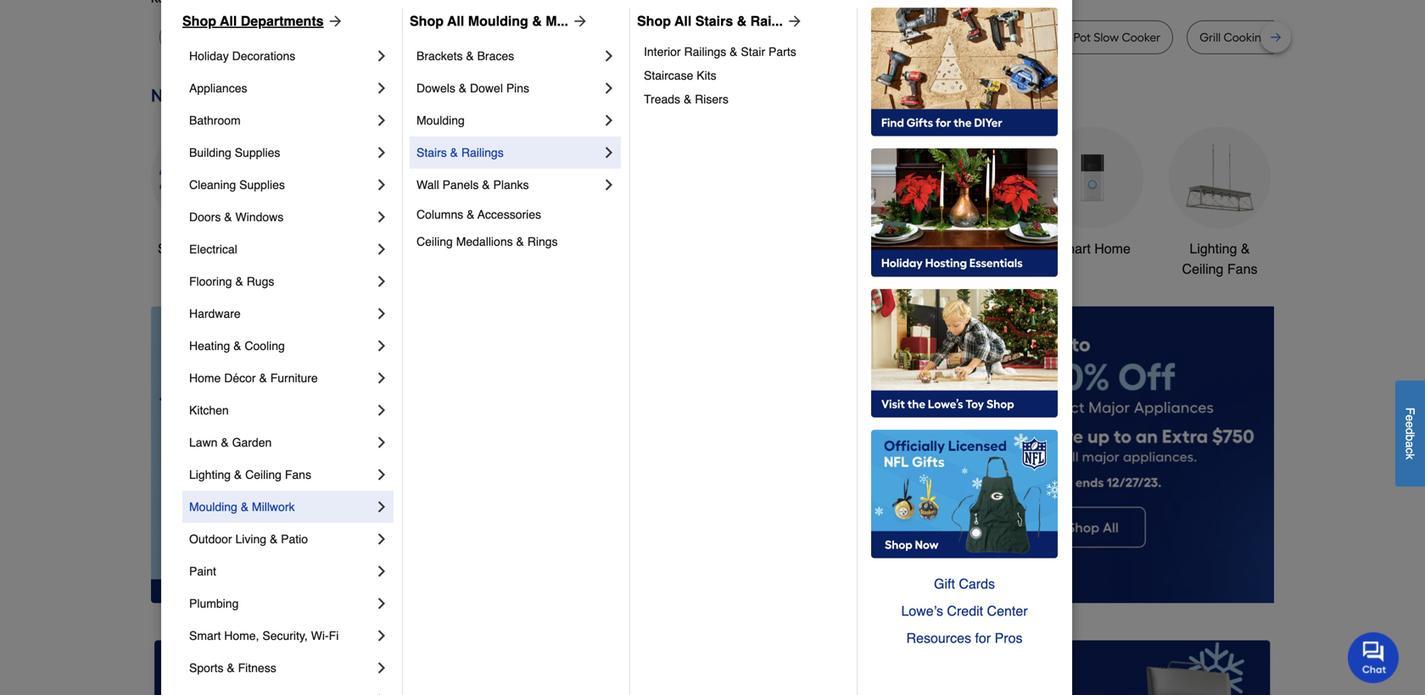Task type: describe. For each thing, give the bounding box(es) containing it.
cleaning supplies
[[189, 178, 285, 192]]

scroll to item #5 image
[[943, 573, 984, 580]]

visit the lowe's toy shop. image
[[872, 289, 1058, 418]]

brackets & braces
[[417, 49, 514, 63]]

up to 35 percent off select small appliances. image
[[536, 641, 890, 696]]

chevron right image for moulding & millwork
[[373, 499, 390, 516]]

holiday hosting essentials. image
[[872, 149, 1058, 278]]

grate
[[1272, 30, 1303, 45]]

smart home, security, wi-fi link
[[189, 620, 373, 653]]

chevron right image for smart home, security, wi-fi
[[373, 628, 390, 645]]

microwave
[[508, 30, 566, 45]]

cooling
[[245, 339, 285, 353]]

find gifts for the diyer. image
[[872, 8, 1058, 137]]

equipment
[[806, 261, 871, 277]]

chevron right image for dowels & dowel pins
[[601, 80, 618, 97]]

flooring & rugs link
[[189, 266, 373, 298]]

2 slow from the left
[[402, 30, 427, 45]]

chevron right image for holiday decorations
[[373, 48, 390, 64]]

wall panels & planks link
[[417, 169, 601, 201]]

instant
[[943, 30, 980, 45]]

wall
[[417, 178, 439, 192]]

shop all deals link
[[151, 127, 253, 259]]

credit
[[947, 604, 984, 620]]

treads & risers link
[[644, 87, 845, 111]]

appliances link
[[189, 72, 373, 104]]

shop all moulding & m... link
[[410, 11, 589, 31]]

shop for shop all stairs & rai...
[[637, 13, 671, 29]]

1 cooker from the left
[[200, 30, 239, 45]]

m...
[[546, 13, 569, 29]]

rugs
[[247, 275, 274, 289]]

0 vertical spatial lighting & ceiling fans link
[[1169, 127, 1271, 280]]

scroll to item #4 image
[[903, 573, 943, 580]]

medallions
[[456, 235, 513, 249]]

all for departments
[[220, 13, 237, 29]]

ceiling medallions & rings
[[417, 235, 558, 249]]

1 horizontal spatial stairs
[[696, 13, 733, 29]]

panels
[[443, 178, 479, 192]]

shop all departments link
[[182, 11, 344, 31]]

holiday
[[189, 49, 229, 63]]

up to 30 percent off select major appliances. plus, save up to an extra $750 on major appliances. image
[[852, 307, 1426, 604]]

1 vertical spatial railings
[[462, 146, 504, 160]]

1 horizontal spatial ceiling
[[417, 235, 453, 249]]

shop for shop all moulding & m...
[[410, 13, 444, 29]]

c
[[1404, 448, 1418, 454]]

pins
[[506, 81, 530, 95]]

chevron right image for electrical
[[373, 241, 390, 258]]

smart home
[[1055, 241, 1131, 257]]

kitchen link
[[189, 395, 373, 427]]

windows
[[235, 210, 284, 224]]

chevron right image for brackets & braces
[[601, 48, 618, 64]]

outdoor living & patio link
[[189, 524, 373, 556]]

living
[[235, 533, 267, 547]]

0 horizontal spatial home
[[189, 372, 221, 385]]

braces
[[477, 49, 514, 63]]

crock pot
[[278, 30, 330, 45]]

stair
[[741, 45, 766, 59]]

3 pot from the left
[[886, 30, 904, 45]]

2 e from the top
[[1404, 422, 1418, 428]]

building supplies link
[[189, 137, 373, 169]]

smart for smart home, security, wi-fi
[[189, 630, 221, 643]]

moulding & millwork
[[189, 501, 295, 514]]

resources for pros link
[[872, 625, 1058, 653]]

up to 30 percent off select grills and accessories. image
[[917, 641, 1271, 696]]

grill
[[1200, 30, 1221, 45]]

brackets & braces link
[[417, 40, 601, 72]]

1 vertical spatial lighting & ceiling fans
[[189, 468, 311, 482]]

2 horizontal spatial arrow right image
[[1243, 455, 1260, 472]]

smart for smart home
[[1055, 241, 1091, 257]]

2 cooking from the left
[[1224, 30, 1269, 45]]

triple slow cooker
[[369, 30, 468, 45]]

lawn & garden link
[[189, 427, 373, 459]]

pros
[[995, 631, 1023, 647]]

1 horizontal spatial home
[[1095, 241, 1131, 257]]

chevron right image for kitchen
[[373, 402, 390, 419]]

christmas decorations link
[[533, 127, 635, 280]]

dowels
[[417, 81, 456, 95]]

garden
[[232, 436, 272, 450]]

décor
[[224, 372, 256, 385]]

shop all deals
[[158, 241, 246, 257]]

fans inside lighting & ceiling fans
[[1228, 261, 1258, 277]]

1 vertical spatial lighting
[[189, 468, 231, 482]]

crock for crock pot
[[278, 30, 310, 45]]

arrow right image for shop all departments
[[324, 13, 344, 30]]

outdoor for outdoor tools & equipment
[[790, 241, 839, 257]]

instant pot
[[943, 30, 1000, 45]]

electrical link
[[189, 233, 373, 266]]

lowe's
[[902, 604, 944, 620]]

doors & windows
[[189, 210, 284, 224]]

shop all stairs & rai... link
[[637, 11, 804, 31]]

chevron right image for paint
[[373, 564, 390, 580]]

lighting inside lighting & ceiling fans
[[1190, 241, 1238, 257]]

countertop
[[569, 30, 631, 45]]

scroll to item #2 image
[[821, 573, 862, 580]]

outdoor for outdoor living & patio
[[189, 533, 232, 547]]

3 slow from the left
[[1094, 30, 1119, 45]]

heating & cooling link
[[189, 330, 373, 362]]

decorations for christmas
[[548, 261, 620, 277]]

crock pot slow cooker
[[1039, 30, 1161, 45]]

decorations for holiday
[[232, 49, 296, 63]]

chevron right image for lighting & ceiling fans
[[373, 467, 390, 484]]

pot for crock pot cooking pot
[[818, 30, 835, 45]]

sports
[[189, 662, 224, 676]]

fitness
[[238, 662, 276, 676]]

grill cooking grate & warming rack
[[1200, 30, 1397, 45]]

columns & accessories link
[[417, 201, 618, 228]]

christmas decorations
[[548, 241, 620, 277]]

accessories
[[478, 208, 541, 221]]

0 horizontal spatial bathroom link
[[189, 104, 373, 137]]

arrow right image for shop all moulding & m...
[[569, 13, 589, 30]]

sports & fitness
[[189, 662, 276, 676]]

ceiling medallions & rings link
[[417, 228, 618, 255]]

columns
[[417, 208, 464, 221]]

0 vertical spatial moulding
[[468, 13, 529, 29]]

shop for shop all departments
[[182, 13, 216, 29]]

moulding for moulding
[[417, 114, 465, 127]]

holiday decorations link
[[189, 40, 373, 72]]

1 horizontal spatial bathroom
[[936, 241, 995, 257]]

chevron right image for outdoor living & patio
[[373, 531, 390, 548]]

2 cooker from the left
[[430, 30, 468, 45]]

shop these last-minute gifts. $99 or less. quantities are limited and won't last. image
[[151, 307, 425, 604]]

outdoor living & patio
[[189, 533, 308, 547]]

gift
[[934, 577, 955, 592]]

chevron right image for heating & cooling
[[373, 338, 390, 355]]

d
[[1404, 428, 1418, 435]]

get up to 2 free select tools or batteries when you buy 1 with select purchases. image
[[154, 641, 509, 696]]

flooring
[[189, 275, 232, 289]]

outdoor tools & equipment
[[790, 241, 887, 277]]

rai...
[[751, 13, 783, 29]]

1 horizontal spatial bathroom link
[[915, 127, 1017, 259]]

chat invite button image
[[1349, 632, 1400, 684]]

dowel
[[470, 81, 503, 95]]



Task type: locate. For each thing, give the bounding box(es) containing it.
0 vertical spatial home
[[1095, 241, 1131, 257]]

recommended searches for you heading
[[151, 0, 1275, 7]]

supplies inside building supplies link
[[235, 146, 280, 160]]

chevron right image for building supplies
[[373, 144, 390, 161]]

lighting & ceiling fans
[[1183, 241, 1258, 277], [189, 468, 311, 482]]

cooker up the 'brackets'
[[430, 30, 468, 45]]

crock down arrow right icon
[[783, 30, 815, 45]]

a
[[1404, 442, 1418, 448]]

moulding
[[468, 13, 529, 29], [417, 114, 465, 127], [189, 501, 237, 514]]

moulding down dowels
[[417, 114, 465, 127]]

home
[[1095, 241, 1131, 257], [189, 372, 221, 385]]

brackets
[[417, 49, 463, 63]]

cooker up holiday
[[200, 30, 239, 45]]

all for moulding
[[447, 13, 464, 29]]

0 horizontal spatial decorations
[[232, 49, 296, 63]]

crock for crock pot slow cooker
[[1039, 30, 1071, 45]]

1 vertical spatial outdoor
[[189, 533, 232, 547]]

moulding up braces on the left top
[[468, 13, 529, 29]]

outdoor inside outdoor tools & equipment
[[790, 241, 839, 257]]

3 shop from the left
[[637, 13, 671, 29]]

f
[[1404, 408, 1418, 415]]

home décor & furniture
[[189, 372, 318, 385]]

christmas
[[553, 241, 614, 257]]

0 horizontal spatial lighting
[[189, 468, 231, 482]]

1 vertical spatial ceiling
[[1183, 261, 1224, 277]]

for
[[975, 631, 991, 647]]

0 vertical spatial supplies
[[235, 146, 280, 160]]

shop all moulding & m...
[[410, 13, 569, 29]]

pot for crock pot
[[313, 30, 330, 45]]

2 horizontal spatial ceiling
[[1183, 261, 1224, 277]]

ceiling inside lighting & ceiling fans
[[1183, 261, 1224, 277]]

chevron right image for lawn & garden
[[373, 435, 390, 451]]

treads
[[644, 93, 681, 106]]

all for stairs
[[675, 13, 692, 29]]

2 horizontal spatial moulding
[[468, 13, 529, 29]]

0 horizontal spatial bathroom
[[189, 114, 241, 127]]

all up slow cooker
[[220, 13, 237, 29]]

holiday decorations
[[189, 49, 296, 63]]

warmer
[[700, 30, 744, 45]]

0 vertical spatial lighting & ceiling fans
[[1183, 241, 1258, 277]]

kits
[[697, 69, 717, 82]]

all for deals
[[193, 241, 208, 257]]

staircase kits
[[644, 69, 717, 82]]

chevron right image for cleaning supplies
[[373, 177, 390, 193]]

chevron right image for sports & fitness
[[373, 660, 390, 677]]

chevron right image for wall panels & planks
[[601, 177, 618, 193]]

home décor & furniture link
[[189, 362, 373, 395]]

arrow right image inside the shop all moulding & m... link
[[569, 13, 589, 30]]

chevron right image for doors & windows
[[373, 209, 390, 226]]

1 cooking from the left
[[838, 30, 884, 45]]

lowe's credit center link
[[872, 598, 1058, 625]]

1 vertical spatial supplies
[[239, 178, 285, 192]]

supplies inside cleaning supplies link
[[239, 178, 285, 192]]

hardware
[[189, 307, 241, 321]]

2 vertical spatial moulding
[[189, 501, 237, 514]]

paint link
[[189, 556, 373, 588]]

smart home, security, wi-fi
[[189, 630, 339, 643]]

chevron right image for bathroom
[[373, 112, 390, 129]]

0 horizontal spatial arrow right image
[[324, 13, 344, 30]]

gift cards link
[[872, 571, 1058, 598]]

1 vertical spatial fans
[[285, 468, 311, 482]]

& inside 'link'
[[467, 208, 475, 221]]

crock right instant pot
[[1039, 30, 1071, 45]]

2 vertical spatial ceiling
[[245, 468, 282, 482]]

1 shop from the left
[[182, 13, 216, 29]]

0 vertical spatial ceiling
[[417, 235, 453, 249]]

home,
[[224, 630, 259, 643]]

1 e from the top
[[1404, 415, 1418, 422]]

decorations
[[232, 49, 296, 63], [548, 261, 620, 277]]

1 horizontal spatial arrow right image
[[569, 13, 589, 30]]

tools up equipment
[[843, 241, 874, 257]]

officially licensed n f l gifts. shop now. image
[[872, 430, 1058, 559]]

0 horizontal spatial ceiling
[[245, 468, 282, 482]]

outdoor up paint
[[189, 533, 232, 547]]

railings up wall panels & planks on the top of the page
[[462, 146, 504, 160]]

cooker
[[200, 30, 239, 45], [430, 30, 468, 45], [1122, 30, 1161, 45]]

parts
[[769, 45, 797, 59]]

decorations down shop all departments link
[[232, 49, 296, 63]]

0 vertical spatial fans
[[1228, 261, 1258, 277]]

arrow right image inside shop all departments link
[[324, 13, 344, 30]]

1 horizontal spatial slow
[[402, 30, 427, 45]]

lowe's credit center
[[902, 604, 1028, 620]]

pot for crock pot slow cooker
[[1074, 30, 1091, 45]]

staircase
[[644, 69, 694, 82]]

rack
[[1371, 30, 1397, 45]]

0 vertical spatial lighting
[[1190, 241, 1238, 257]]

sports & fitness link
[[189, 653, 373, 685]]

1 horizontal spatial lighting & ceiling fans
[[1183, 241, 1258, 277]]

1 slow from the left
[[172, 30, 197, 45]]

b
[[1404, 435, 1418, 442]]

f e e d b a c k
[[1404, 408, 1418, 460]]

paint
[[189, 565, 216, 579]]

2 crock from the left
[[783, 30, 815, 45]]

chevron right image for flooring & rugs
[[373, 273, 390, 290]]

shop up interior
[[637, 13, 671, 29]]

1 horizontal spatial moulding
[[417, 114, 465, 127]]

dowels & dowel pins link
[[417, 72, 601, 104]]

1 vertical spatial lighting & ceiling fans link
[[189, 459, 373, 491]]

1 tools from the left
[[441, 241, 472, 257]]

2 horizontal spatial shop
[[637, 13, 671, 29]]

0 horizontal spatial railings
[[462, 146, 504, 160]]

dowels & dowel pins
[[417, 81, 530, 95]]

pot for instant pot
[[983, 30, 1000, 45]]

0 vertical spatial railings
[[684, 45, 727, 59]]

smart
[[1055, 241, 1091, 257], [189, 630, 221, 643]]

flooring & rugs
[[189, 275, 274, 289]]

1 horizontal spatial cooking
[[1224, 30, 1269, 45]]

1 crock from the left
[[278, 30, 310, 45]]

cleaning supplies link
[[189, 169, 373, 201]]

interior
[[644, 45, 681, 59]]

heating & cooling
[[189, 339, 285, 353]]

supplies for cleaning supplies
[[239, 178, 285, 192]]

outdoor tools & equipment link
[[788, 127, 889, 280]]

0 horizontal spatial tools
[[441, 241, 472, 257]]

0 vertical spatial outdoor
[[790, 241, 839, 257]]

1 vertical spatial moulding
[[417, 114, 465, 127]]

2 horizontal spatial crock
[[1039, 30, 1071, 45]]

staircase kits link
[[644, 64, 845, 87]]

arrow right image
[[783, 13, 804, 30]]

0 vertical spatial stairs
[[696, 13, 733, 29]]

1 horizontal spatial shop
[[410, 13, 444, 29]]

supplies up cleaning supplies
[[235, 146, 280, 160]]

center
[[987, 604, 1028, 620]]

stairs up wall
[[417, 146, 447, 160]]

shop up slow cooker
[[182, 13, 216, 29]]

1 vertical spatial home
[[189, 372, 221, 385]]

& inside outdoor tools & equipment
[[878, 241, 887, 257]]

decorations down christmas
[[548, 261, 620, 277]]

0 horizontal spatial cooking
[[838, 30, 884, 45]]

shop inside shop all stairs & rai... link
[[637, 13, 671, 29]]

all up brackets & braces
[[447, 13, 464, 29]]

tools
[[441, 241, 472, 257], [843, 241, 874, 257]]

k
[[1404, 454, 1418, 460]]

0 vertical spatial smart
[[1055, 241, 1091, 257]]

furniture
[[270, 372, 318, 385]]

interior railings & stair parts link
[[644, 40, 845, 64]]

1 horizontal spatial lighting
[[1190, 241, 1238, 257]]

0 horizontal spatial cooker
[[200, 30, 239, 45]]

building
[[189, 146, 232, 160]]

chevron right image
[[373, 48, 390, 64], [601, 48, 618, 64], [373, 112, 390, 129], [601, 112, 618, 129], [373, 177, 390, 193], [601, 177, 618, 193], [373, 209, 390, 226], [373, 241, 390, 258], [373, 402, 390, 419], [373, 435, 390, 451], [373, 467, 390, 484], [373, 499, 390, 516], [373, 564, 390, 580], [373, 628, 390, 645]]

tools down columns
[[441, 241, 472, 257]]

1 vertical spatial decorations
[[548, 261, 620, 277]]

1 vertical spatial bathroom
[[936, 241, 995, 257]]

crock down departments on the top left of the page
[[278, 30, 310, 45]]

stairs
[[696, 13, 733, 29], [417, 146, 447, 160]]

all up food
[[675, 13, 692, 29]]

chevron right image for hardware
[[373, 306, 390, 322]]

crock for crock pot cooking pot
[[783, 30, 815, 45]]

supplies for building supplies
[[235, 146, 280, 160]]

0 horizontal spatial crock
[[278, 30, 310, 45]]

2 horizontal spatial slow
[[1094, 30, 1119, 45]]

f e e d b a c k button
[[1396, 381, 1426, 487]]

moulding for moulding & millwork
[[189, 501, 237, 514]]

0 horizontal spatial lighting & ceiling fans
[[189, 468, 311, 482]]

supplies
[[235, 146, 280, 160], [239, 178, 285, 192]]

1 horizontal spatial crock
[[783, 30, 815, 45]]

shop
[[182, 13, 216, 29], [410, 13, 444, 29], [637, 13, 671, 29]]

new deals every day during 25 days of deals image
[[151, 81, 1275, 110]]

2 horizontal spatial cooker
[[1122, 30, 1161, 45]]

0 horizontal spatial fans
[[285, 468, 311, 482]]

0 horizontal spatial outdoor
[[189, 533, 232, 547]]

tools inside outdoor tools & equipment
[[843, 241, 874, 257]]

moulding up outdoor living & patio
[[189, 501, 237, 514]]

tools inside tools 'link'
[[441, 241, 472, 257]]

1 horizontal spatial outdoor
[[790, 241, 839, 257]]

e up b
[[1404, 422, 1418, 428]]

cooker left grill
[[1122, 30, 1161, 45]]

millwork
[[252, 501, 295, 514]]

0 vertical spatial decorations
[[232, 49, 296, 63]]

1 vertical spatial stairs
[[417, 146, 447, 160]]

2 shop from the left
[[410, 13, 444, 29]]

arrow right image
[[324, 13, 344, 30], [569, 13, 589, 30], [1243, 455, 1260, 472]]

outdoor up equipment
[[790, 241, 839, 257]]

1 horizontal spatial lighting & ceiling fans link
[[1169, 127, 1271, 280]]

0 horizontal spatial lighting & ceiling fans link
[[189, 459, 373, 491]]

3 cooker from the left
[[1122, 30, 1161, 45]]

chevron right image
[[373, 80, 390, 97], [601, 80, 618, 97], [373, 144, 390, 161], [601, 144, 618, 161], [373, 273, 390, 290], [373, 306, 390, 322], [373, 338, 390, 355], [373, 370, 390, 387], [373, 531, 390, 548], [373, 596, 390, 613], [373, 660, 390, 677], [373, 692, 390, 696]]

supplies up windows
[[239, 178, 285, 192]]

0 horizontal spatial stairs
[[417, 146, 447, 160]]

1 horizontal spatial fans
[[1228, 261, 1258, 277]]

e up d
[[1404, 415, 1418, 422]]

doors
[[189, 210, 221, 224]]

up to 40 percent off select vanities. plus get free local delivery on select vanities. image
[[30, 307, 852, 604]]

outdoor
[[790, 241, 839, 257], [189, 533, 232, 547]]

1 vertical spatial smart
[[189, 630, 221, 643]]

plumbing
[[189, 597, 239, 611]]

shop inside shop all departments link
[[182, 13, 216, 29]]

rings
[[528, 235, 558, 249]]

stairs down recommended searches for you heading
[[696, 13, 733, 29]]

building supplies
[[189, 146, 280, 160]]

3 crock from the left
[[1039, 30, 1071, 45]]

1 horizontal spatial tools
[[843, 241, 874, 257]]

kitchen
[[189, 404, 229, 418]]

deals
[[211, 241, 246, 257]]

shop all stairs & rai...
[[637, 13, 783, 29]]

lighting & ceiling fans link
[[1169, 127, 1271, 280], [189, 459, 373, 491]]

cooking
[[838, 30, 884, 45], [1224, 30, 1269, 45]]

departments
[[241, 13, 324, 29]]

crock
[[278, 30, 310, 45], [783, 30, 815, 45], [1039, 30, 1071, 45]]

2 tools from the left
[[843, 241, 874, 257]]

treads & risers
[[644, 93, 729, 106]]

planks
[[494, 178, 529, 192]]

1 horizontal spatial smart
[[1055, 241, 1091, 257]]

2 pot from the left
[[818, 30, 835, 45]]

0 horizontal spatial moulding
[[189, 501, 237, 514]]

interior railings & stair parts
[[644, 45, 797, 59]]

1 pot from the left
[[313, 30, 330, 45]]

chevron right image for stairs & railings
[[601, 144, 618, 161]]

&
[[532, 13, 542, 29], [737, 13, 747, 29], [1306, 30, 1314, 45], [730, 45, 738, 59], [466, 49, 474, 63], [459, 81, 467, 95], [684, 93, 692, 106], [450, 146, 458, 160], [482, 178, 490, 192], [467, 208, 475, 221], [224, 210, 232, 224], [516, 235, 524, 249], [878, 241, 887, 257], [1241, 241, 1251, 257], [235, 275, 243, 289], [233, 339, 241, 353], [259, 372, 267, 385], [221, 436, 229, 450], [234, 468, 242, 482], [241, 501, 249, 514], [270, 533, 278, 547], [227, 662, 235, 676]]

1 horizontal spatial cooker
[[430, 30, 468, 45]]

shop up triple slow cooker
[[410, 13, 444, 29]]

& inside lighting & ceiling fans
[[1241, 241, 1251, 257]]

0 horizontal spatial slow
[[172, 30, 197, 45]]

4 pot from the left
[[983, 30, 1000, 45]]

chevron right image for home décor & furniture
[[373, 370, 390, 387]]

chevron right image for moulding
[[601, 112, 618, 129]]

chevron right image for plumbing
[[373, 596, 390, 613]]

chevron right image for appliances
[[373, 80, 390, 97]]

microwave countertop
[[508, 30, 631, 45]]

1 horizontal spatial decorations
[[548, 261, 620, 277]]

0 horizontal spatial shop
[[182, 13, 216, 29]]

0 horizontal spatial smart
[[189, 630, 221, 643]]

1 horizontal spatial railings
[[684, 45, 727, 59]]

railings down food warmer
[[684, 45, 727, 59]]

0 vertical spatial bathroom
[[189, 114, 241, 127]]

5 pot from the left
[[1074, 30, 1091, 45]]

fi
[[329, 630, 339, 643]]

all right shop at the left of the page
[[193, 241, 208, 257]]

bathroom link
[[189, 104, 373, 137], [915, 127, 1017, 259]]

triple
[[369, 30, 399, 45]]



Task type: vqa. For each thing, say whether or not it's contained in the screenshot.
Bathroom
yes



